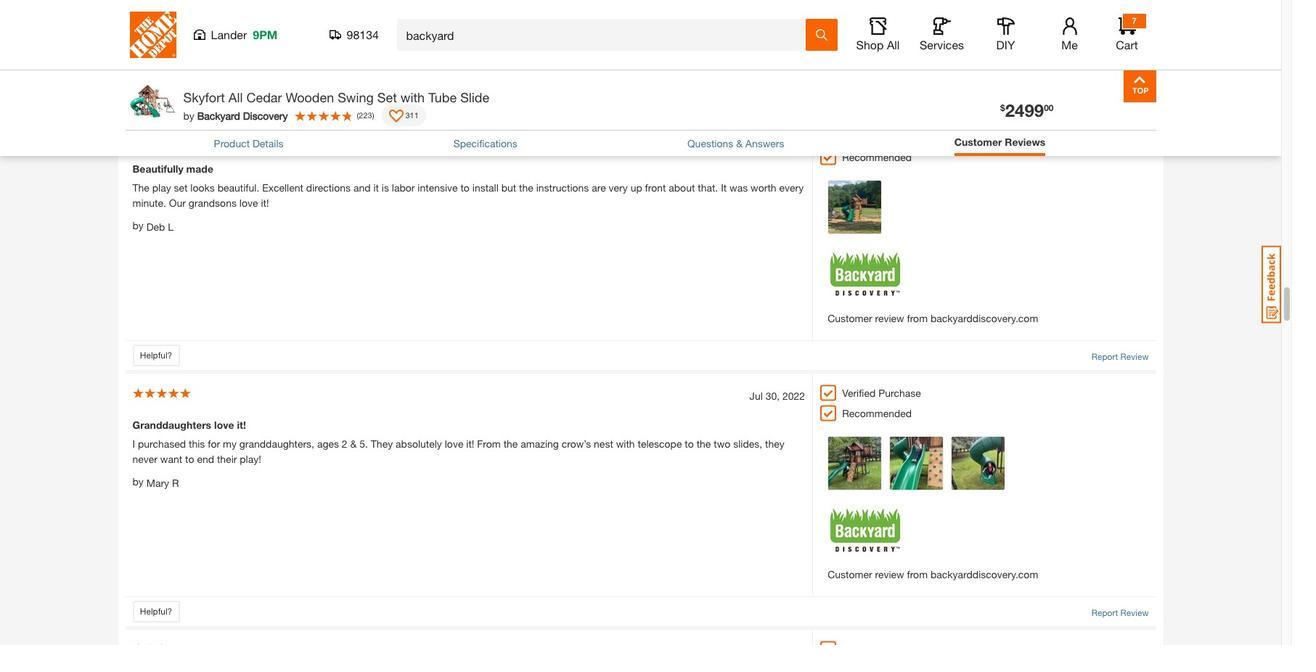 Task type: describe. For each thing, give the bounding box(es) containing it.
granddaughters
[[133, 419, 211, 431]]

aug 15, 2022
[[745, 133, 806, 146]]

it
[[374, 181, 379, 194]]

beautiful.
[[218, 181, 259, 194]]

helpful? button for beautifully made
[[133, 345, 180, 367]]

purchase for jul 30, 2022
[[879, 387, 922, 399]]

end
[[197, 453, 214, 465]]

questions
[[688, 137, 734, 150]]

details
[[253, 137, 284, 150]]

by for by mary r
[[133, 476, 144, 488]]

mary
[[146, 477, 169, 489]]

was
[[730, 181, 748, 194]]

1 from from the top
[[908, 56, 928, 68]]

jul 30, 2022
[[750, 390, 806, 402]]

verified for jul 30, 2022
[[843, 387, 876, 399]]

they
[[766, 438, 785, 450]]

to inside the beautifully made the play set looks beautiful.  excellent directions and it is labor intensive to install but the instructions are very up front about that. it was worth every minute. our grandsons love it!
[[461, 181, 470, 194]]

customer review from backyarddiscovery.com for i purchased this for my granddaughters, ages 2 & 5.  they absolutely love it!  from the amazing crow's nest with telescope to the two slides, they never want to end their play!
[[828, 568, 1039, 581]]

1 report review button from the top
[[1092, 94, 1149, 107]]

00
[[1045, 102, 1054, 113]]

2 horizontal spatial the
[[697, 438, 711, 450]]

by mary r
[[133, 476, 179, 489]]

crow's
[[562, 438, 591, 450]]

& inside granddaughters love it! i purchased this for my granddaughters, ages 2 & 5.  they absolutely love it!  from the amazing crow's nest with telescope to the two slides, they never want to end their play!
[[350, 438, 357, 450]]

is
[[382, 181, 389, 194]]

the inside the beautifully made the play set looks beautiful.  excellent directions and it is labor intensive to install but the instructions are very up front about that. it was worth every minute. our grandsons love it!
[[519, 181, 534, 194]]

0 horizontal spatial love
[[214, 419, 234, 431]]

from
[[477, 438, 501, 450]]

mary r button
[[146, 475, 179, 491]]

skyfort
[[183, 89, 225, 105]]

from for jul 30, 2022
[[908, 568, 928, 581]]

tube
[[429, 89, 457, 105]]

verified purchase for jul 30, 2022
[[843, 387, 922, 399]]

all for skyfort
[[229, 89, 243, 105]]

intensive
[[418, 181, 458, 194]]

display image
[[389, 110, 403, 124]]

minute.
[[133, 197, 166, 209]]

by for by backyard discovery
[[183, 109, 195, 122]]

very
[[609, 181, 628, 194]]

recommended for aug 15, 2022
[[843, 151, 912, 163]]

excellent
[[262, 181, 304, 194]]

customer review from
[[828, 56, 931, 68]]

nest
[[594, 438, 614, 450]]

absolutely
[[396, 438, 442, 450]]

instructions
[[537, 181, 589, 194]]

2 vertical spatial it!
[[466, 438, 475, 450]]

diy
[[997, 38, 1016, 52]]

0 horizontal spatial the
[[504, 438, 518, 450]]

discovery
[[243, 109, 288, 122]]

product details
[[214, 137, 284, 150]]

it
[[721, 181, 727, 194]]

)
[[372, 110, 374, 120]]

2022 for jul 30, 2022
[[783, 390, 806, 402]]

every
[[780, 181, 804, 194]]

grandsons
[[189, 197, 237, 209]]

amazing
[[521, 438, 559, 450]]

shop all button
[[855, 17, 902, 52]]

top button
[[1124, 70, 1157, 102]]

me
[[1062, 38, 1078, 52]]

$ 2499 00
[[1001, 100, 1054, 121]]

report review button for aug 15, 2022
[[1092, 351, 1149, 364]]

are
[[592, 181, 606, 194]]

this
[[189, 438, 205, 450]]

reviews
[[1005, 136, 1046, 148]]

i
[[133, 438, 135, 450]]

What can we help you find today? search field
[[406, 20, 805, 50]]

shop
[[857, 38, 884, 52]]

and
[[354, 181, 371, 194]]

report review for aug 15, 2022
[[1092, 351, 1149, 362]]

backyard
[[197, 109, 240, 122]]

about
[[669, 181, 695, 194]]

customer review from backyarddiscovery.com for the play set looks beautiful.  excellent directions and it is labor intensive to install but the instructions are very up front about that. it was worth every minute. our grandsons love it!
[[828, 312, 1039, 324]]

love inside the beautifully made the play set looks beautiful.  excellent directions and it is labor intensive to install but the instructions are very up front about that. it was worth every minute. our grandsons love it!
[[240, 197, 258, 209]]

cart 7
[[1117, 15, 1139, 52]]

my
[[223, 438, 237, 450]]

cedar
[[247, 89, 282, 105]]

1 helpful? from the top
[[140, 93, 172, 104]]

2
[[342, 438, 348, 450]]

granddaughters love it! i purchased this for my granddaughters, ages 2 & 5.  they absolutely love it!  from the amazing crow's nest with telescope to the two slides, they never want to end their play!
[[133, 419, 785, 465]]

up
[[631, 181, 643, 194]]

never
[[133, 453, 158, 465]]

services button
[[919, 17, 966, 52]]

report review for jul 30, 2022
[[1092, 608, 1149, 619]]

play!
[[240, 453, 261, 465]]

granddaughters,
[[240, 438, 315, 450]]

purchase for aug 15, 2022
[[879, 131, 922, 143]]

2499
[[1006, 100, 1045, 121]]

lander 9pm
[[211, 28, 278, 41]]

slides,
[[734, 438, 763, 450]]

want
[[160, 453, 182, 465]]

( 223 )
[[357, 110, 374, 120]]

deb l button
[[146, 219, 174, 234]]

questions & answers
[[688, 137, 785, 150]]



Task type: vqa. For each thing, say whether or not it's contained in the screenshot.
recommend
no



Task type: locate. For each thing, give the bounding box(es) containing it.
0 vertical spatial logo image
[[828, 0, 905, 54]]

7
[[1132, 15, 1137, 26]]

report review button
[[1092, 94, 1149, 107], [1092, 351, 1149, 364], [1092, 607, 1149, 620]]

verified purchase for aug 15, 2022
[[843, 131, 922, 143]]

it! up play!
[[237, 419, 246, 431]]

2 horizontal spatial love
[[445, 438, 464, 450]]

1 vertical spatial helpful?
[[140, 350, 172, 361]]

1 2022 from the top
[[783, 133, 806, 146]]

all for shop
[[887, 38, 900, 52]]

0 horizontal spatial to
[[185, 453, 194, 465]]

1 verified from the top
[[843, 131, 876, 143]]

backyarddiscovery.com
[[931, 312, 1039, 324], [931, 568, 1039, 581]]

recommended for jul 30, 2022
[[843, 407, 912, 420]]

2 2022 from the top
[[783, 390, 806, 402]]

2022 for aug 15, 2022
[[783, 133, 806, 146]]

report review
[[1092, 95, 1149, 106], [1092, 351, 1149, 362], [1092, 608, 1149, 619]]

set
[[378, 89, 397, 105]]

questions & answers button
[[688, 136, 785, 151], [688, 136, 785, 151]]

1 vertical spatial helpful? button
[[133, 345, 180, 367]]

by
[[133, 9, 144, 22], [183, 109, 195, 122], [133, 219, 144, 231], [133, 476, 144, 488]]

by inside by deb l
[[133, 219, 144, 231]]

logo image
[[828, 0, 905, 54], [828, 249, 905, 311], [828, 505, 905, 567]]

2 vertical spatial from
[[908, 568, 928, 581]]

review for aug 15, 2022
[[876, 312, 905, 324]]

2 vertical spatial report
[[1092, 608, 1119, 619]]

1 vertical spatial backyarddiscovery.com
[[931, 568, 1039, 581]]

2 report review button from the top
[[1092, 351, 1149, 364]]

slide
[[461, 89, 490, 105]]

2 customer review from backyarddiscovery.com from the top
[[828, 568, 1039, 581]]

report for jul 30, 2022
[[1092, 608, 1119, 619]]

by left afaneuil button
[[133, 9, 144, 22]]

1 vertical spatial report
[[1092, 351, 1119, 362]]

1 vertical spatial report review button
[[1092, 351, 1149, 364]]

by for by deb l
[[133, 219, 144, 231]]

0 horizontal spatial it!
[[237, 419, 246, 431]]

product image image
[[129, 77, 176, 124]]

3 logo image from the top
[[828, 505, 905, 567]]

review for aug 15, 2022
[[1121, 351, 1149, 362]]

to
[[461, 181, 470, 194], [685, 438, 694, 450], [185, 453, 194, 465]]

skyfort all cedar wooden swing set with tube slide
[[183, 89, 490, 105]]

worth
[[751, 181, 777, 194]]

product details button
[[214, 136, 284, 151], [214, 136, 284, 151]]

3 report review button from the top
[[1092, 607, 1149, 620]]

helpful?
[[140, 93, 172, 104], [140, 350, 172, 361], [140, 606, 172, 617]]

with inside granddaughters love it! i purchased this for my granddaughters, ages 2 & 5.  they absolutely love it!  from the amazing crow's nest with telescope to the two slides, they never want to end their play!
[[616, 438, 635, 450]]

& left aug
[[737, 137, 743, 150]]

0 vertical spatial with
[[401, 89, 425, 105]]

0 vertical spatial report review
[[1092, 95, 1149, 106]]

311 button
[[382, 105, 426, 126]]

0 vertical spatial purchase
[[879, 131, 922, 143]]

but
[[502, 181, 517, 194]]

2 review from the top
[[876, 312, 905, 324]]

3 report review from the top
[[1092, 608, 1149, 619]]

2 review from the top
[[1121, 351, 1149, 362]]

helpful? for beautifully made
[[140, 350, 172, 361]]

0 vertical spatial customer review from backyarddiscovery.com
[[828, 312, 1039, 324]]

2 from from the top
[[908, 312, 928, 324]]

2022 right "30,"
[[783, 390, 806, 402]]

purchased
[[138, 438, 186, 450]]

2 vertical spatial review
[[1121, 608, 1149, 619]]

review for jul 30, 2022
[[1121, 608, 1149, 619]]

swing
[[338, 89, 374, 105]]

by afaneuil
[[133, 9, 182, 23]]

the home depot logo image
[[130, 12, 176, 58]]

2 logo image from the top
[[828, 249, 905, 311]]

1 horizontal spatial the
[[519, 181, 534, 194]]

2 helpful? button from the top
[[133, 345, 180, 367]]

0 vertical spatial report
[[1092, 95, 1119, 106]]

223
[[359, 110, 372, 120]]

1 vertical spatial love
[[214, 419, 234, 431]]

by inside by mary r
[[133, 476, 144, 488]]

labor
[[392, 181, 415, 194]]

0 vertical spatial verified
[[843, 131, 876, 143]]

recommended
[[843, 151, 912, 163], [843, 407, 912, 420]]

1 vertical spatial to
[[685, 438, 694, 450]]

me button
[[1047, 17, 1093, 52]]

2 helpful? from the top
[[140, 350, 172, 361]]

2 horizontal spatial to
[[685, 438, 694, 450]]

3 review from the top
[[1121, 608, 1149, 619]]

1 vertical spatial recommended
[[843, 407, 912, 420]]

3 helpful? from the top
[[140, 606, 172, 617]]

telescope
[[638, 438, 682, 450]]

report for aug 15, 2022
[[1092, 351, 1119, 362]]

all inside button
[[887, 38, 900, 52]]

with right nest
[[616, 438, 635, 450]]

1 horizontal spatial with
[[616, 438, 635, 450]]

by left deb
[[133, 219, 144, 231]]

it! left "from"
[[466, 438, 475, 450]]

beautifully made the play set looks beautiful.  excellent directions and it is labor intensive to install but the instructions are very up front about that. it was worth every minute. our grandsons love it!
[[133, 162, 804, 209]]

helpful? for granddaughters love it!
[[140, 606, 172, 617]]

love left "from"
[[445, 438, 464, 450]]

specifications
[[454, 137, 518, 150]]

2 vertical spatial helpful?
[[140, 606, 172, 617]]

1 review from the top
[[876, 56, 905, 68]]

the right "from"
[[504, 438, 518, 450]]

0 vertical spatial backyarddiscovery.com
[[931, 312, 1039, 324]]

by inside by afaneuil
[[133, 9, 144, 22]]

the
[[519, 181, 534, 194], [504, 438, 518, 450], [697, 438, 711, 450]]

2 purchase from the top
[[879, 387, 922, 399]]

all
[[887, 38, 900, 52], [229, 89, 243, 105]]

it! inside the beautifully made the play set looks beautiful.  excellent directions and it is labor intensive to install but the instructions are very up front about that. it was worth every minute. our grandsons love it!
[[261, 197, 269, 209]]

by deb l
[[133, 219, 174, 233]]

by for by afaneuil
[[133, 9, 144, 22]]

it! down excellent
[[261, 197, 269, 209]]

1 vertical spatial verified purchase
[[843, 387, 922, 399]]

logo image for aug 15, 2022
[[828, 249, 905, 311]]

&
[[737, 137, 743, 150], [350, 438, 357, 450]]

(
[[357, 110, 359, 120]]

shop all
[[857, 38, 900, 52]]

review for jul 30, 2022
[[876, 568, 905, 581]]

to right telescope
[[685, 438, 694, 450]]

that.
[[698, 181, 718, 194]]

2 report review from the top
[[1092, 351, 1149, 362]]

98134 button
[[329, 28, 379, 42]]

1 vertical spatial review
[[876, 312, 905, 324]]

0 vertical spatial helpful? button
[[133, 88, 180, 110]]

0 vertical spatial it!
[[261, 197, 269, 209]]

2 vertical spatial love
[[445, 438, 464, 450]]

two
[[714, 438, 731, 450]]

purchase
[[879, 131, 922, 143], [879, 387, 922, 399]]

answers
[[746, 137, 785, 150]]

1 vertical spatial customer review from backyarddiscovery.com
[[828, 568, 1039, 581]]

5.
[[360, 438, 368, 450]]

1 vertical spatial report review
[[1092, 351, 1149, 362]]

0 vertical spatial from
[[908, 56, 928, 68]]

2 vertical spatial helpful? button
[[133, 601, 180, 623]]

1 vertical spatial 2022
[[783, 390, 806, 402]]

1 horizontal spatial all
[[887, 38, 900, 52]]

1 vertical spatial review
[[1121, 351, 1149, 362]]

2 backyarddiscovery.com from the top
[[931, 568, 1039, 581]]

verified for aug 15, 2022
[[843, 131, 876, 143]]

r
[[172, 477, 179, 489]]

backyarddiscovery.com for i purchased this for my granddaughters, ages 2 & 5.  they absolutely love it!  from the amazing crow's nest with telescope to the two slides, they never want to end their play!
[[931, 568, 1039, 581]]

helpful? button for granddaughters love it!
[[133, 601, 180, 623]]

report review button for jul 30, 2022
[[1092, 607, 1149, 620]]

311
[[406, 110, 419, 120]]

set
[[174, 181, 188, 194]]

to left install
[[461, 181, 470, 194]]

0 vertical spatial report review button
[[1092, 94, 1149, 107]]

0 vertical spatial love
[[240, 197, 258, 209]]

aug
[[745, 133, 763, 146]]

backyarddiscovery.com for the play set looks beautiful.  excellent directions and it is labor intensive to install but the instructions are very up front about that. it was worth every minute. our grandsons love it!
[[931, 312, 1039, 324]]

from
[[908, 56, 928, 68], [908, 312, 928, 324], [908, 568, 928, 581]]

0 vertical spatial review
[[1121, 95, 1149, 106]]

1 review from the top
[[1121, 95, 1149, 106]]

the left two
[[697, 438, 711, 450]]

2022 right 15,
[[783, 133, 806, 146]]

2 recommended from the top
[[843, 407, 912, 420]]

0 vertical spatial to
[[461, 181, 470, 194]]

0 vertical spatial verified purchase
[[843, 131, 922, 143]]

1 vertical spatial it!
[[237, 419, 246, 431]]

with
[[401, 89, 425, 105], [616, 438, 635, 450]]

2 vertical spatial report review
[[1092, 608, 1149, 619]]

lander
[[211, 28, 247, 41]]

1 vertical spatial with
[[616, 438, 635, 450]]

from for aug 15, 2022
[[908, 312, 928, 324]]

1 recommended from the top
[[843, 151, 912, 163]]

0 vertical spatial 2022
[[783, 133, 806, 146]]

verified
[[843, 131, 876, 143], [843, 387, 876, 399]]

3 from from the top
[[908, 568, 928, 581]]

1 report review from the top
[[1092, 95, 1149, 106]]

1 verified purchase from the top
[[843, 131, 922, 143]]

by left mary
[[133, 476, 144, 488]]

& right 2
[[350, 438, 357, 450]]

98134
[[347, 28, 379, 41]]

wooden
[[286, 89, 334, 105]]

2 horizontal spatial it!
[[466, 438, 475, 450]]

0 vertical spatial &
[[737, 137, 743, 150]]

all up the by backyard discovery
[[229, 89, 243, 105]]

1 helpful? button from the top
[[133, 88, 180, 110]]

afaneuil button
[[146, 9, 182, 24]]

the right but on the left top
[[519, 181, 534, 194]]

it!
[[261, 197, 269, 209], [237, 419, 246, 431], [466, 438, 475, 450]]

their
[[217, 453, 237, 465]]

9pm
[[253, 28, 278, 41]]

feedback link image
[[1262, 245, 1282, 324]]

0 vertical spatial all
[[887, 38, 900, 52]]

diy button
[[983, 17, 1030, 52]]

2 verified purchase from the top
[[843, 387, 922, 399]]

1 vertical spatial purchase
[[879, 387, 922, 399]]

3 review from the top
[[876, 568, 905, 581]]

1 purchase from the top
[[879, 131, 922, 143]]

product
[[214, 137, 250, 150]]

2 verified from the top
[[843, 387, 876, 399]]

love
[[240, 197, 258, 209], [214, 419, 234, 431], [445, 438, 464, 450]]

1 vertical spatial all
[[229, 89, 243, 105]]

l
[[168, 220, 174, 233]]

love up my
[[214, 419, 234, 431]]

front
[[645, 181, 666, 194]]

1 horizontal spatial it!
[[261, 197, 269, 209]]

love down beautiful.
[[240, 197, 258, 209]]

1 horizontal spatial &
[[737, 137, 743, 150]]

by backyard discovery
[[183, 109, 288, 122]]

logo image for jul 30, 2022
[[828, 505, 905, 567]]

the
[[133, 181, 150, 194]]

2 report from the top
[[1092, 351, 1119, 362]]

all up customer review from in the top of the page
[[887, 38, 900, 52]]

30,
[[766, 390, 780, 402]]

1 vertical spatial logo image
[[828, 249, 905, 311]]

install
[[473, 181, 499, 194]]

1 logo image from the top
[[828, 0, 905, 54]]

1 customer review from backyarddiscovery.com from the top
[[828, 312, 1039, 324]]

services
[[920, 38, 965, 52]]

1 vertical spatial verified
[[843, 387, 876, 399]]

1 horizontal spatial love
[[240, 197, 258, 209]]

0 horizontal spatial all
[[229, 89, 243, 105]]

0 vertical spatial review
[[876, 56, 905, 68]]

customer
[[828, 56, 873, 68], [955, 136, 1003, 148], [828, 312, 873, 324], [828, 568, 873, 581]]

afaneuil
[[146, 11, 182, 23]]

3 report from the top
[[1092, 608, 1119, 619]]

jul
[[750, 390, 763, 402]]

2 vertical spatial to
[[185, 453, 194, 465]]

0 horizontal spatial &
[[350, 438, 357, 450]]

directions
[[306, 181, 351, 194]]

1 vertical spatial &
[[350, 438, 357, 450]]

1 backyarddiscovery.com from the top
[[931, 312, 1039, 324]]

made
[[186, 162, 213, 175]]

1 report from the top
[[1092, 95, 1119, 106]]

with up 311
[[401, 89, 425, 105]]

0 horizontal spatial with
[[401, 89, 425, 105]]

2 vertical spatial report review button
[[1092, 607, 1149, 620]]

looks
[[191, 181, 215, 194]]

verified purchase
[[843, 131, 922, 143], [843, 387, 922, 399]]

3 helpful? button from the top
[[133, 601, 180, 623]]

by down skyfort on the left of the page
[[183, 109, 195, 122]]

1 vertical spatial from
[[908, 312, 928, 324]]

1 horizontal spatial to
[[461, 181, 470, 194]]

to left end
[[185, 453, 194, 465]]

0 vertical spatial recommended
[[843, 151, 912, 163]]

play
[[152, 181, 171, 194]]

2 vertical spatial logo image
[[828, 505, 905, 567]]

0 vertical spatial helpful?
[[140, 93, 172, 104]]

2 vertical spatial review
[[876, 568, 905, 581]]



